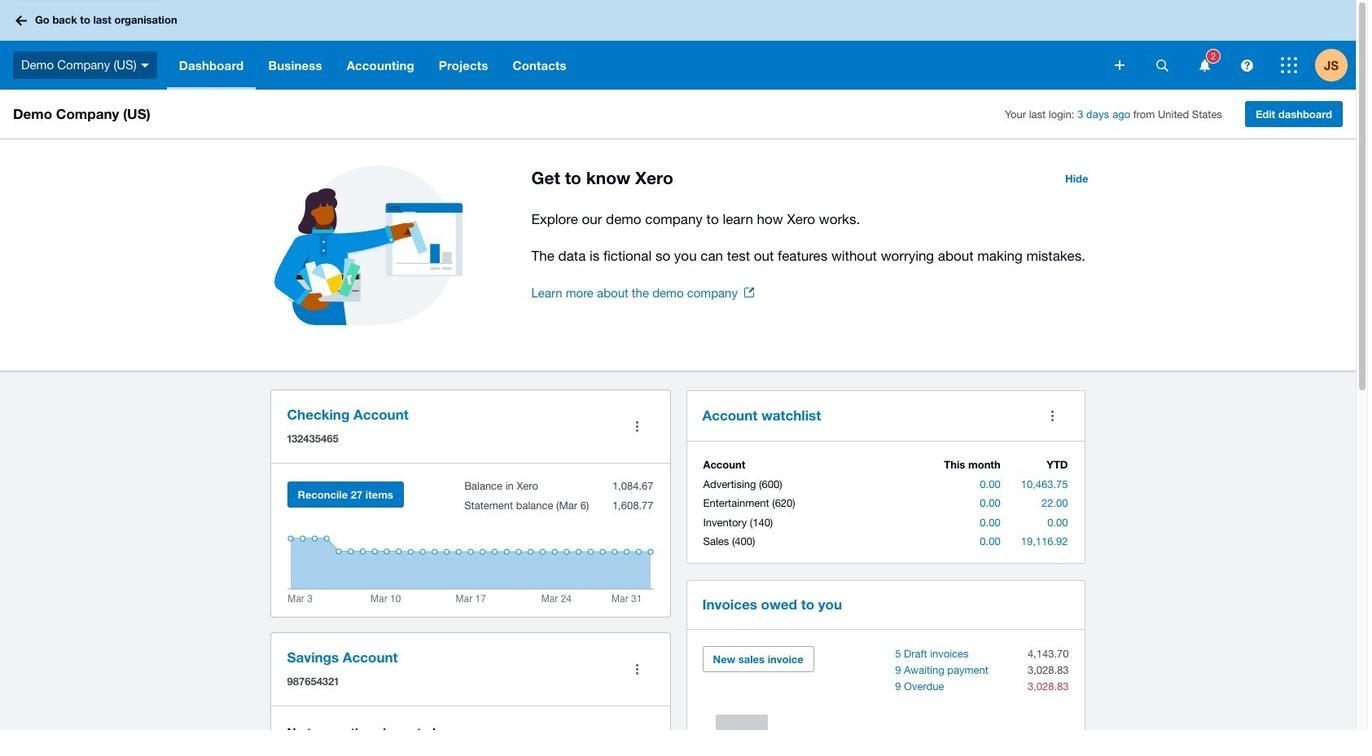 Task type: describe. For each thing, give the bounding box(es) containing it.
2 horizontal spatial svg image
[[1282, 57, 1298, 73]]

intro banner body element
[[532, 208, 1099, 267]]

1 horizontal spatial svg image
[[1241, 59, 1254, 71]]

0 horizontal spatial svg image
[[1200, 59, 1210, 71]]



Task type: locate. For each thing, give the bounding box(es) containing it.
manage menu toggle image
[[621, 410, 654, 443]]

svg image
[[15, 15, 27, 26], [1157, 59, 1169, 71], [1115, 60, 1125, 70], [141, 63, 149, 67]]

accounts watchlist options image
[[1037, 399, 1069, 432]]

banner
[[0, 0, 1357, 90]]

svg image
[[1282, 57, 1298, 73], [1200, 59, 1210, 71], [1241, 59, 1254, 71]]



Task type: vqa. For each thing, say whether or not it's contained in the screenshot.
text field
no



